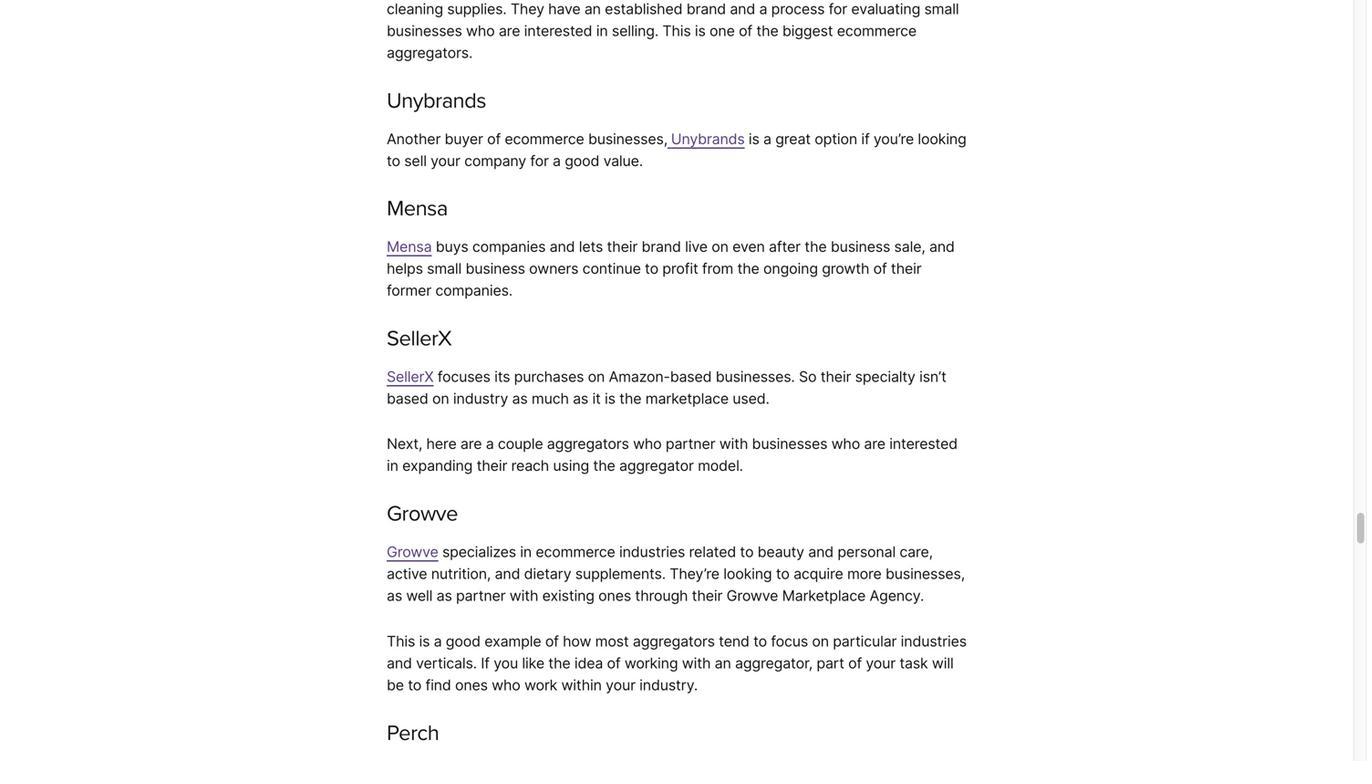 Task type: locate. For each thing, give the bounding box(es) containing it.
0 vertical spatial ones
[[599, 587, 632, 605]]

1 vertical spatial in
[[520, 543, 532, 561]]

0 horizontal spatial who
[[492, 676, 521, 694]]

marketplace
[[646, 390, 729, 407]]

is inside focuses its purchases on amazon-based businesses. so their specialty isn't based on industry as much as it is the marketplace used.
[[605, 390, 616, 407]]

industries up will
[[901, 632, 967, 650]]

0 horizontal spatial looking
[[724, 565, 772, 583]]

the right using
[[594, 457, 616, 475]]

on
[[712, 238, 729, 256], [588, 368, 605, 385], [433, 390, 450, 407], [812, 632, 829, 650]]

2 horizontal spatial with
[[720, 435, 749, 453]]

looking
[[918, 130, 967, 148], [724, 565, 772, 583]]

your down buyer
[[431, 152, 461, 170]]

2 vertical spatial growve
[[727, 587, 779, 605]]

based down sellerx link
[[387, 390, 429, 407]]

mensa
[[387, 195, 448, 222], [387, 238, 432, 256]]

0 horizontal spatial partner
[[456, 587, 506, 605]]

good down another buyer of ecommerce businesses, unybrands
[[565, 152, 600, 170]]

work
[[525, 676, 558, 694]]

0 vertical spatial looking
[[918, 130, 967, 148]]

1 vertical spatial good
[[446, 632, 481, 650]]

business
[[831, 238, 891, 256], [466, 260, 525, 277]]

ecommerce
[[505, 130, 585, 148], [536, 543, 616, 561]]

good inside the this is a good example of how most aggregators tend to focus on particular industries and verticals. if you like the idea of working with an aggregator, part of your task will be to find ones who work within your industry.
[[446, 632, 481, 650]]

who down you
[[492, 676, 521, 694]]

growve up active
[[387, 543, 439, 561]]

a
[[764, 130, 772, 148], [553, 152, 561, 170], [486, 435, 494, 453], [434, 632, 442, 650]]

is
[[749, 130, 760, 148], [605, 390, 616, 407], [419, 632, 430, 650]]

2 horizontal spatial is
[[749, 130, 760, 148]]

0 horizontal spatial unybrands
[[387, 88, 486, 114]]

looking right you're
[[918, 130, 967, 148]]

is a great option if you're looking to sell your company for a good value.
[[387, 130, 967, 170]]

business down 'companies'
[[466, 260, 525, 277]]

industries inside the this is a good example of how most aggregators tend to focus on particular industries and verticals. if you like the idea of working with an aggregator, part of your task will be to find ones who work within your industry.
[[901, 632, 967, 650]]

is right the this
[[419, 632, 430, 650]]

more
[[848, 565, 882, 583]]

growve up the tend
[[727, 587, 779, 605]]

to left sell
[[387, 152, 401, 170]]

their
[[607, 238, 638, 256], [891, 260, 922, 277], [821, 368, 852, 385], [477, 457, 508, 475], [692, 587, 723, 605]]

your down the working on the bottom
[[606, 676, 636, 694]]

of right growth
[[874, 260, 888, 277]]

0 horizontal spatial aggregators
[[547, 435, 629, 453]]

and down the this
[[387, 654, 412, 672]]

1 horizontal spatial your
[[606, 676, 636, 694]]

business up growth
[[831, 238, 891, 256]]

1 vertical spatial industries
[[901, 632, 967, 650]]

1 vertical spatial looking
[[724, 565, 772, 583]]

2 vertical spatial with
[[682, 654, 711, 672]]

is right it
[[605, 390, 616, 407]]

well
[[406, 587, 433, 605]]

0 vertical spatial businesses,
[[589, 130, 668, 148]]

ones
[[599, 587, 632, 605], [455, 676, 488, 694]]

lets
[[579, 238, 603, 256]]

1 vertical spatial your
[[866, 654, 896, 672]]

beauty
[[758, 543, 805, 561]]

0 horizontal spatial is
[[419, 632, 430, 650]]

with inside the this is a good example of how most aggregators tend to focus on particular industries and verticals. if you like the idea of working with an aggregator, part of your task will be to find ones who work within your industry.
[[682, 654, 711, 672]]

businesses,
[[589, 130, 668, 148], [886, 565, 966, 583]]

after
[[769, 238, 801, 256]]

through
[[635, 587, 688, 605]]

mensa up helps
[[387, 238, 432, 256]]

0 vertical spatial in
[[387, 457, 399, 475]]

1 horizontal spatial ones
[[599, 587, 632, 605]]

growve
[[387, 501, 458, 527], [387, 543, 439, 561], [727, 587, 779, 605]]

to down brand
[[645, 260, 659, 277]]

and up "owners"
[[550, 238, 575, 256]]

1 horizontal spatial partner
[[666, 435, 716, 453]]

1 vertical spatial with
[[510, 587, 539, 605]]

1 vertical spatial ecommerce
[[536, 543, 616, 561]]

are left interested
[[865, 435, 886, 453]]

their inside specializes in ecommerce industries related to beauty and personal care, active nutrition, and dietary supplements. they're looking to acquire more businesses, as well as partner with existing ones through their growve marketplace agency.
[[692, 587, 723, 605]]

0 vertical spatial your
[[431, 152, 461, 170]]

industries up supplements.
[[620, 543, 686, 561]]

value.
[[604, 152, 643, 170]]

who
[[633, 435, 662, 453], [832, 435, 861, 453], [492, 676, 521, 694]]

1 vertical spatial mensa
[[387, 238, 432, 256]]

sellerx left focuses
[[387, 368, 434, 385]]

1 horizontal spatial aggregators
[[633, 632, 715, 650]]

who inside the this is a good example of how most aggregators tend to focus on particular industries and verticals. if you like the idea of working with an aggregator, part of your task will be to find ones who work within your industry.
[[492, 676, 521, 694]]

the down even
[[738, 260, 760, 277]]

the
[[805, 238, 827, 256], [738, 260, 760, 277], [620, 390, 642, 407], [594, 457, 616, 475], [549, 654, 571, 672]]

0 vertical spatial unybrands
[[387, 88, 486, 114]]

companies
[[473, 238, 546, 256]]

with left an
[[682, 654, 711, 672]]

unybrands left great
[[671, 130, 745, 148]]

2 are from the left
[[865, 435, 886, 453]]

a inside the this is a good example of how most aggregators tend to focus on particular industries and verticals. if you like the idea of working with an aggregator, part of your task will be to find ones who work within your industry.
[[434, 632, 442, 650]]

brand
[[642, 238, 681, 256]]

aggregators up using
[[547, 435, 629, 453]]

growve up growve 'link' at the left bottom of the page
[[387, 501, 458, 527]]

will
[[933, 654, 954, 672]]

0 horizontal spatial are
[[461, 435, 482, 453]]

0 vertical spatial business
[[831, 238, 891, 256]]

focuses
[[438, 368, 491, 385]]

partner
[[666, 435, 716, 453], [456, 587, 506, 605]]

looking down beauty on the right bottom of the page
[[724, 565, 772, 583]]

much
[[532, 390, 569, 407]]

1 vertical spatial growve
[[387, 543, 439, 561]]

a left couple
[[486, 435, 494, 453]]

a inside next, here are a couple aggregators who partner with businesses who are interested in expanding their reach using the aggregator model.
[[486, 435, 494, 453]]

on down focuses
[[433, 390, 450, 407]]

for
[[531, 152, 549, 170]]

1 horizontal spatial business
[[831, 238, 891, 256]]

0 vertical spatial good
[[565, 152, 600, 170]]

1 horizontal spatial businesses,
[[886, 565, 966, 583]]

0 horizontal spatial good
[[446, 632, 481, 650]]

0 vertical spatial aggregators
[[547, 435, 629, 453]]

0 horizontal spatial your
[[431, 152, 461, 170]]

0 vertical spatial partner
[[666, 435, 716, 453]]

0 vertical spatial is
[[749, 130, 760, 148]]

with inside next, here are a couple aggregators who partner with businesses who are interested in expanding their reach using the aggregator model.
[[720, 435, 749, 453]]

isn't
[[920, 368, 947, 385]]

ones down supplements.
[[599, 587, 632, 605]]

profit
[[663, 260, 699, 277]]

sellerx up sellerx link
[[387, 325, 452, 352]]

their up continue on the top left of the page
[[607, 238, 638, 256]]

ecommerce inside specializes in ecommerce industries related to beauty and personal care, active nutrition, and dietary supplements. they're looking to acquire more businesses, as well as partner with existing ones through their growve marketplace agency.
[[536, 543, 616, 561]]

as left it
[[573, 390, 589, 407]]

their down they're at bottom
[[692, 587, 723, 605]]

who up aggregator
[[633, 435, 662, 453]]

aggregators up the working on the bottom
[[633, 632, 715, 650]]

your
[[431, 152, 461, 170], [866, 654, 896, 672], [606, 676, 636, 694]]

0 horizontal spatial ones
[[455, 676, 488, 694]]

1 horizontal spatial who
[[633, 435, 662, 453]]

partner up 'model.'
[[666, 435, 716, 453]]

of inside buys companies and lets their brand live on even after the business sale, and helps small business owners continue to profit from the ongoing growth of their former companies.
[[874, 260, 888, 277]]

as left much
[[512, 390, 528, 407]]

0 horizontal spatial with
[[510, 587, 539, 605]]

businesses, down "care,"
[[886, 565, 966, 583]]

1 vertical spatial unybrands
[[671, 130, 745, 148]]

companies.
[[436, 282, 513, 299]]

1 horizontal spatial are
[[865, 435, 886, 453]]

0 vertical spatial with
[[720, 435, 749, 453]]

ecommerce up for at the top left of the page
[[505, 130, 585, 148]]

and down specializes
[[495, 565, 520, 583]]

to left beauty on the right bottom of the page
[[740, 543, 754, 561]]

using
[[553, 457, 590, 475]]

0 horizontal spatial based
[[387, 390, 429, 407]]

your inside "is a great option if you're looking to sell your company for a good value."
[[431, 152, 461, 170]]

marketplace
[[783, 587, 866, 605]]

mensa up mensa 'link'
[[387, 195, 448, 222]]

0 horizontal spatial industries
[[620, 543, 686, 561]]

within
[[562, 676, 602, 694]]

based up marketplace
[[670, 368, 712, 385]]

on inside buys companies and lets their brand live on even after the business sale, and helps small business owners continue to profit from the ongoing growth of their former companies.
[[712, 238, 729, 256]]

with inside specializes in ecommerce industries related to beauty and personal care, active nutrition, and dietary supplements. they're looking to acquire more businesses, as well as partner with existing ones through their growve marketplace agency.
[[510, 587, 539, 605]]

as left the well
[[387, 587, 402, 605]]

in down next,
[[387, 457, 399, 475]]

aggregators inside the this is a good example of how most aggregators tend to focus on particular industries and verticals. if you like the idea of working with an aggregator, part of your task will be to find ones who work within your industry.
[[633, 632, 715, 650]]

2 vertical spatial is
[[419, 632, 430, 650]]

the right like
[[549, 654, 571, 672]]

aggregator,
[[736, 654, 813, 672]]

unybrands up another
[[387, 88, 486, 114]]

great
[[776, 130, 811, 148]]

their down couple
[[477, 457, 508, 475]]

who right businesses
[[832, 435, 861, 453]]

sellerx link
[[387, 368, 434, 385]]

company
[[465, 152, 527, 170]]

partner down 'nutrition,' at the bottom left of the page
[[456, 587, 506, 605]]

aggregator
[[620, 457, 694, 475]]

their inside focuses its purchases on amazon-based businesses. so their specialty isn't based on industry as much as it is the marketplace used.
[[821, 368, 852, 385]]

its
[[495, 368, 510, 385]]

good
[[565, 152, 600, 170], [446, 632, 481, 650]]

0 vertical spatial sellerx
[[387, 325, 452, 352]]

industry.
[[640, 676, 698, 694]]

1 horizontal spatial good
[[565, 152, 600, 170]]

and
[[550, 238, 575, 256], [930, 238, 955, 256], [809, 543, 834, 561], [495, 565, 520, 583], [387, 654, 412, 672]]

1 vertical spatial sellerx
[[387, 368, 434, 385]]

as
[[512, 390, 528, 407], [573, 390, 589, 407], [387, 587, 402, 605], [437, 587, 452, 605]]

0 vertical spatial based
[[670, 368, 712, 385]]

the inside focuses its purchases on amazon-based businesses. so their specialty isn't based on industry as much as it is the marketplace used.
[[620, 390, 642, 407]]

on up the part
[[812, 632, 829, 650]]

1 horizontal spatial with
[[682, 654, 711, 672]]

are right here at the left bottom
[[461, 435, 482, 453]]

1 sellerx from the top
[[387, 325, 452, 352]]

to
[[387, 152, 401, 170], [645, 260, 659, 277], [740, 543, 754, 561], [776, 565, 790, 583], [754, 632, 767, 650], [408, 676, 422, 694]]

businesses, up value.
[[589, 130, 668, 148]]

1 vertical spatial business
[[466, 260, 525, 277]]

1 vertical spatial partner
[[456, 587, 506, 605]]

0 vertical spatial mensa
[[387, 195, 448, 222]]

their down the sale,
[[891, 260, 922, 277]]

used.
[[733, 390, 770, 407]]

0 horizontal spatial in
[[387, 457, 399, 475]]

with up 'model.'
[[720, 435, 749, 453]]

1 vertical spatial aggregators
[[633, 632, 715, 650]]

businesses.
[[716, 368, 795, 385]]

based
[[670, 368, 712, 385], [387, 390, 429, 407]]

1 vertical spatial is
[[605, 390, 616, 407]]

1 horizontal spatial in
[[520, 543, 532, 561]]

of
[[487, 130, 501, 148], [874, 260, 888, 277], [546, 632, 559, 650], [607, 654, 621, 672], [849, 654, 862, 672]]

in up dietary
[[520, 543, 532, 561]]

is inside the this is a good example of how most aggregators tend to focus on particular industries and verticals. if you like the idea of working with an aggregator, part of your task will be to find ones who work within your industry.
[[419, 632, 430, 650]]

1 vertical spatial based
[[387, 390, 429, 407]]

1 horizontal spatial unybrands
[[671, 130, 745, 148]]

1 vertical spatial businesses,
[[886, 565, 966, 583]]

industries
[[620, 543, 686, 561], [901, 632, 967, 650]]

1 horizontal spatial industries
[[901, 632, 967, 650]]

2 horizontal spatial your
[[866, 654, 896, 672]]

their right so
[[821, 368, 852, 385]]

with down dietary
[[510, 587, 539, 605]]

businesses, inside specializes in ecommerce industries related to beauty and personal care, active nutrition, and dietary supplements. they're looking to acquire more businesses, as well as partner with existing ones through their growve marketplace agency.
[[886, 565, 966, 583]]

unybrands link
[[668, 130, 745, 148]]

0 vertical spatial industries
[[620, 543, 686, 561]]

aggregators
[[547, 435, 629, 453], [633, 632, 715, 650]]

your down particular on the bottom of page
[[866, 654, 896, 672]]

ongoing
[[764, 260, 818, 277]]

the down amazon-
[[620, 390, 642, 407]]

on up from
[[712, 238, 729, 256]]

good up the verticals.
[[446, 632, 481, 650]]

ones down if
[[455, 676, 488, 694]]

of left how
[[546, 632, 559, 650]]

active
[[387, 565, 427, 583]]

in inside next, here are a couple aggregators who partner with businesses who are interested in expanding their reach using the aggregator model.
[[387, 457, 399, 475]]

1 horizontal spatial is
[[605, 390, 616, 407]]

1 horizontal spatial looking
[[918, 130, 967, 148]]

a up the verticals.
[[434, 632, 442, 650]]

owners
[[529, 260, 579, 277]]

is left great
[[749, 130, 760, 148]]

this
[[387, 632, 415, 650]]

and inside the this is a good example of how most aggregators tend to focus on particular industries and verticals. if you like the idea of working with an aggregator, part of your task will be to find ones who work within your industry.
[[387, 654, 412, 672]]

ecommerce up dietary
[[536, 543, 616, 561]]

1 vertical spatial ones
[[455, 676, 488, 694]]

focuses its purchases on amazon-based businesses. so their specialty isn't based on industry as much as it is the marketplace used.
[[387, 368, 947, 407]]



Task type: describe. For each thing, give the bounding box(es) containing it.
the inside next, here are a couple aggregators who partner with businesses who are interested in expanding their reach using the aggregator model.
[[594, 457, 616, 475]]

0 horizontal spatial business
[[466, 260, 525, 277]]

sale,
[[895, 238, 926, 256]]

personal
[[838, 543, 896, 561]]

option
[[815, 130, 858, 148]]

couple
[[498, 435, 543, 453]]

live
[[685, 238, 708, 256]]

is inside "is a great option if you're looking to sell your company for a good value."
[[749, 130, 760, 148]]

model.
[[698, 457, 744, 475]]

example
[[485, 632, 542, 650]]

an
[[715, 654, 732, 672]]

aggregators inside next, here are a couple aggregators who partner with businesses who are interested in expanding their reach using the aggregator model.
[[547, 435, 629, 453]]

reach
[[512, 457, 549, 475]]

of up the company
[[487, 130, 501, 148]]

perch
[[387, 720, 439, 746]]

buys
[[436, 238, 469, 256]]

related
[[689, 543, 737, 561]]

2 horizontal spatial who
[[832, 435, 861, 453]]

0 vertical spatial ecommerce
[[505, 130, 585, 148]]

on up it
[[588, 368, 605, 385]]

specializes in ecommerce industries related to beauty and personal care, active nutrition, and dietary supplements. they're looking to acquire more businesses, as well as partner with existing ones through their growve marketplace agency.
[[387, 543, 966, 605]]

be
[[387, 676, 404, 694]]

sell
[[404, 152, 427, 170]]

focus
[[771, 632, 809, 650]]

former
[[387, 282, 432, 299]]

ones inside the this is a good example of how most aggregators tend to focus on particular industries and verticals. if you like the idea of working with an aggregator, part of your task will be to find ones who work within your industry.
[[455, 676, 488, 694]]

task
[[900, 654, 929, 672]]

0 vertical spatial growve
[[387, 501, 458, 527]]

nutrition,
[[431, 565, 491, 583]]

they're
[[670, 565, 720, 583]]

purchases
[[514, 368, 584, 385]]

specializes
[[443, 543, 516, 561]]

working
[[625, 654, 678, 672]]

the right after
[[805, 238, 827, 256]]

to down beauty on the right bottom of the page
[[776, 565, 790, 583]]

agency.
[[870, 587, 925, 605]]

2 mensa from the top
[[387, 238, 432, 256]]

to up aggregator,
[[754, 632, 767, 650]]

buyer
[[445, 130, 483, 148]]

helps
[[387, 260, 423, 277]]

continue
[[583, 260, 641, 277]]

like
[[522, 654, 545, 672]]

looking inside "is a great option if you're looking to sell your company for a good value."
[[918, 130, 967, 148]]

verticals.
[[416, 654, 477, 672]]

and up acquire
[[809, 543, 834, 561]]

if
[[862, 130, 870, 148]]

of down particular on the bottom of page
[[849, 654, 862, 672]]

next,
[[387, 435, 423, 453]]

looking inside specializes in ecommerce industries related to beauty and personal care, active nutrition, and dietary supplements. they're looking to acquire more businesses, as well as partner with existing ones through their growve marketplace agency.
[[724, 565, 772, 583]]

a right for at the top left of the page
[[553, 152, 561, 170]]

another
[[387, 130, 441, 148]]

care,
[[900, 543, 934, 561]]

growth
[[822, 260, 870, 277]]

businesses
[[752, 435, 828, 453]]

to inside buys companies and lets their brand live on even after the business sale, and helps small business owners continue to profit from the ongoing growth of their former companies.
[[645, 260, 659, 277]]

here
[[427, 435, 457, 453]]

buys companies and lets their brand live on even after the business sale, and helps small business owners continue to profit from the ongoing growth of their former companies.
[[387, 238, 955, 299]]

acquire
[[794, 565, 844, 583]]

existing
[[543, 587, 595, 605]]

industry
[[453, 390, 508, 407]]

so
[[799, 368, 817, 385]]

the inside the this is a good example of how most aggregators tend to focus on particular industries and verticals. if you like the idea of working with an aggregator, part of your task will be to find ones who work within your industry.
[[549, 654, 571, 672]]

and right the sale,
[[930, 238, 955, 256]]

this is a good example of how most aggregators tend to focus on particular industries and verticals. if you like the idea of working with an aggregator, part of your task will be to find ones who work within your industry.
[[387, 632, 967, 694]]

another buyer of ecommerce businesses, unybrands
[[387, 130, 745, 148]]

expanding
[[403, 457, 473, 475]]

mensa link
[[387, 238, 432, 256]]

supplements.
[[576, 565, 666, 583]]

idea
[[575, 654, 603, 672]]

a left great
[[764, 130, 772, 148]]

how
[[563, 632, 592, 650]]

their inside next, here are a couple aggregators who partner with businesses who are interested in expanding their reach using the aggregator model.
[[477, 457, 508, 475]]

good inside "is a great option if you're looking to sell your company for a good value."
[[565, 152, 600, 170]]

interested
[[890, 435, 958, 453]]

industries inside specializes in ecommerce industries related to beauty and personal care, active nutrition, and dietary supplements. they're looking to acquire more businesses, as well as partner with existing ones through their growve marketplace agency.
[[620, 543, 686, 561]]

in inside specializes in ecommerce industries related to beauty and personal care, active nutrition, and dietary supplements. they're looking to acquire more businesses, as well as partner with existing ones through their growve marketplace agency.
[[520, 543, 532, 561]]

from
[[703, 260, 734, 277]]

dietary
[[524, 565, 572, 583]]

if
[[481, 654, 490, 672]]

it
[[593, 390, 601, 407]]

next, here are a couple aggregators who partner with businesses who are interested in expanding their reach using the aggregator model.
[[387, 435, 958, 475]]

tend
[[719, 632, 750, 650]]

1 horizontal spatial based
[[670, 368, 712, 385]]

find
[[426, 676, 451, 694]]

small
[[427, 260, 462, 277]]

as right the well
[[437, 587, 452, 605]]

1 mensa from the top
[[387, 195, 448, 222]]

2 sellerx from the top
[[387, 368, 434, 385]]

you
[[494, 654, 518, 672]]

2 vertical spatial your
[[606, 676, 636, 694]]

partner inside specializes in ecommerce industries related to beauty and personal care, active nutrition, and dietary supplements. they're looking to acquire more businesses, as well as partner with existing ones through their growve marketplace agency.
[[456, 587, 506, 605]]

0 horizontal spatial businesses,
[[589, 130, 668, 148]]

growve inside specializes in ecommerce industries related to beauty and personal care, active nutrition, and dietary supplements. they're looking to acquire more businesses, as well as partner with existing ones through their growve marketplace agency.
[[727, 587, 779, 605]]

particular
[[833, 632, 897, 650]]

1 are from the left
[[461, 435, 482, 453]]

amazon-
[[609, 368, 670, 385]]

of down most
[[607, 654, 621, 672]]

to inside "is a great option if you're looking to sell your company for a good value."
[[387, 152, 401, 170]]

growve link
[[387, 543, 439, 561]]

specialty
[[856, 368, 916, 385]]

most
[[596, 632, 629, 650]]

on inside the this is a good example of how most aggregators tend to focus on particular industries and verticals. if you like the idea of working with an aggregator, part of your task will be to find ones who work within your industry.
[[812, 632, 829, 650]]

to right be at bottom
[[408, 676, 422, 694]]

you're
[[874, 130, 914, 148]]

ones inside specializes in ecommerce industries related to beauty and personal care, active nutrition, and dietary supplements. they're looking to acquire more businesses, as well as partner with existing ones through their growve marketplace agency.
[[599, 587, 632, 605]]

even
[[733, 238, 765, 256]]

partner inside next, here are a couple aggregators who partner with businesses who are interested in expanding their reach using the aggregator model.
[[666, 435, 716, 453]]



Task type: vqa. For each thing, say whether or not it's contained in the screenshot.
1st sellerx from the top of the page
yes



